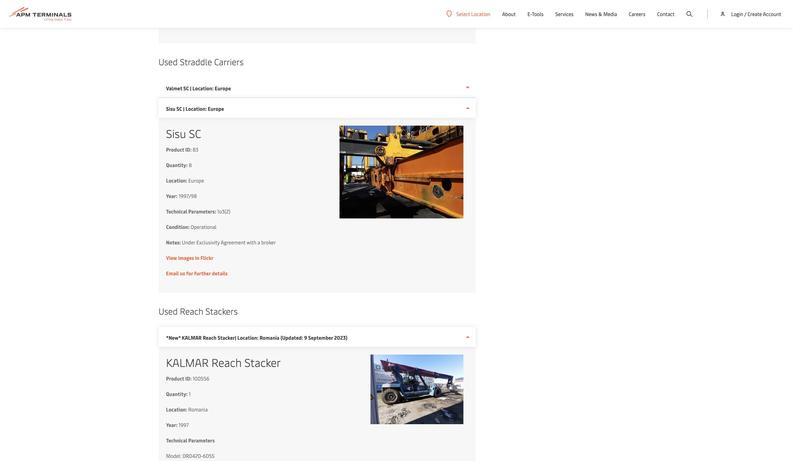 Task type: vqa. For each thing, say whether or not it's contained in the screenshot.
My Dashboard dropdown button
no



Task type: describe. For each thing, give the bounding box(es) containing it.
location: romania
[[166, 407, 208, 414]]

details
[[212, 270, 228, 277]]

romania inside dropdown button
[[260, 335, 280, 342]]

careers button
[[629, 0, 646, 28]]

in
[[195, 255, 200, 262]]

sisu sc | location: europe
[[166, 105, 224, 112]]

kalmar reach
[[166, 355, 242, 370]]

sc for sisu sc | location: europe
[[177, 105, 182, 112]]

technical for technical parameters: 1o3(2)
[[166, 208, 187, 215]]

sc for sisu sc
[[189, 126, 201, 141]]

parameters:
[[189, 208, 216, 215]]

stacker
[[245, 355, 281, 370]]

product for product id: 100556
[[166, 376, 184, 383]]

83
[[193, 146, 199, 153]]

technical parameters: 1o3(2)
[[166, 208, 231, 215]]

carriers
[[214, 56, 244, 68]]

email us for further details link
[[166, 270, 228, 277]]

model:
[[166, 453, 181, 460]]

(updated:
[[281, 335, 303, 342]]

| for valmet
[[190, 85, 192, 92]]

news & media
[[586, 11, 618, 17]]

*new*
[[166, 335, 181, 342]]

id: for 83
[[185, 146, 192, 153]]

drd420-
[[183, 453, 203, 460]]

1997/98
[[179, 193, 197, 200]]

broker
[[262, 239, 276, 246]]

sc for valmet sc | location: europe
[[183, 85, 189, 92]]

notes:
[[166, 239, 181, 246]]

product for product id: 83
[[166, 146, 184, 153]]

year: 1997/98
[[166, 193, 197, 200]]

contact button
[[658, 0, 675, 28]]

*new* kalmar  reach stacker| location: romania (updated: 9 september 2023) element
[[159, 348, 476, 462]]

stacker|
[[218, 335, 236, 342]]

reach inside dropdown button
[[203, 335, 217, 342]]

0 vertical spatial reach
[[180, 306, 203, 317]]

create
[[748, 11, 763, 17]]

september
[[308, 335, 333, 342]]

condition:
[[166, 224, 190, 231]]

about button
[[503, 0, 516, 28]]

location: right stacker|
[[238, 335, 259, 342]]

sisu for sisu sc | location: europe
[[166, 105, 175, 112]]

select
[[457, 10, 470, 17]]

select location button
[[447, 10, 491, 17]]

news & media button
[[586, 0, 618, 28]]

operational
[[191, 224, 217, 231]]

kalmar
[[182, 335, 202, 342]]

valmet sc | location: europe button
[[159, 78, 476, 98]]

location: inside "element"
[[166, 177, 187, 184]]

login / create account link
[[720, 0, 782, 28]]

europe for sisu sc | location: europe
[[208, 105, 224, 112]]

exclusivity
[[197, 239, 220, 246]]

used straddle carriers
[[159, 56, 244, 68]]

kalmar reach stacker
[[166, 355, 281, 370]]

model: drd420-605s
[[166, 453, 215, 460]]

a
[[258, 239, 260, 246]]

location
[[472, 10, 491, 17]]

sisu sc | location: europe element
[[159, 118, 476, 293]]

605s
[[203, 453, 215, 460]]

year: for year: 1997
[[166, 422, 178, 429]]

used for used reach stackers
[[159, 306, 178, 317]]

valmet
[[166, 85, 182, 92]]

news
[[586, 11, 598, 17]]

technical for technical parameters
[[166, 438, 187, 445]]

condition: operational
[[166, 224, 217, 231]]

services button
[[556, 0, 574, 28]]

view images in flickr
[[166, 255, 214, 262]]

9
[[304, 335, 307, 342]]

further
[[194, 270, 211, 277]]

product id: 83
[[166, 146, 199, 153]]

careers
[[629, 11, 646, 17]]

contact
[[658, 11, 675, 17]]

1o3(2)
[[217, 208, 231, 215]]

technical parameters
[[166, 438, 215, 445]]

1 vertical spatial romania
[[188, 407, 208, 414]]

100556
[[193, 376, 210, 383]]



Task type: locate. For each thing, give the bounding box(es) containing it.
reach up kalmar
[[180, 306, 203, 317]]

used up valmet
[[159, 56, 178, 68]]

images
[[178, 255, 194, 262]]

id: inside sisu sc | location: europe "element"
[[185, 146, 192, 153]]

account
[[764, 11, 782, 17]]

reach left stacker|
[[203, 335, 217, 342]]

2 year: from the top
[[166, 422, 178, 429]]

view
[[166, 255, 177, 262]]

romania
[[260, 335, 280, 342], [188, 407, 208, 414]]

1 vertical spatial id:
[[185, 376, 192, 383]]

2 id: from the top
[[185, 376, 192, 383]]

year:
[[166, 193, 178, 200], [166, 422, 178, 429]]

stackers
[[206, 306, 238, 317]]

europe inside sisu sc | location: europe dropdown button
[[208, 105, 224, 112]]

location: down quantity: 8
[[166, 177, 187, 184]]

1 vertical spatial product
[[166, 376, 184, 383]]

agreement
[[221, 239, 246, 246]]

europe inside valmet sc | location: europe dropdown button
[[215, 85, 231, 92]]

europe
[[215, 85, 231, 92], [208, 105, 224, 112], [189, 177, 204, 184]]

0 vertical spatial |
[[190, 85, 192, 92]]

year: for year: 1997/98
[[166, 193, 178, 200]]

id: left 100556
[[185, 376, 192, 383]]

flickr
[[201, 255, 214, 262]]

sc inside "element"
[[189, 126, 201, 141]]

1 vertical spatial quantity:
[[166, 391, 188, 398]]

location: up year: 1997
[[166, 407, 187, 414]]

used for used straddle carriers
[[159, 56, 178, 68]]

0 vertical spatial used
[[159, 56, 178, 68]]

quantity: for 1
[[166, 391, 188, 398]]

product up quantity: 8
[[166, 146, 184, 153]]

year: left 1997
[[166, 422, 178, 429]]

id:
[[185, 146, 192, 153], [185, 376, 192, 383]]

1 vertical spatial year:
[[166, 422, 178, 429]]

us
[[180, 270, 185, 277]]

| right valmet
[[190, 85, 192, 92]]

e-tools
[[528, 11, 544, 17]]

quantity:
[[166, 162, 188, 169], [166, 391, 188, 398]]

*new* kalmar  reach stacker| location: romania (updated: 9 september 2023) button
[[159, 328, 476, 348]]

sisu up "product id: 83" in the top left of the page
[[166, 126, 186, 141]]

technical up condition:
[[166, 208, 187, 215]]

1 vertical spatial europe
[[208, 105, 224, 112]]

2 product from the top
[[166, 376, 184, 383]]

notes: under exclusivity agreement with a broker
[[166, 239, 276, 246]]

technical
[[166, 208, 187, 215], [166, 438, 187, 445]]

reach
[[180, 306, 203, 317], [203, 335, 217, 342]]

product inside the *new* kalmar  reach stacker| location: romania (updated: 9 september 2023) element
[[166, 376, 184, 383]]

parameters
[[189, 438, 215, 445]]

sc down valmet
[[177, 105, 182, 112]]

|
[[190, 85, 192, 92], [183, 105, 185, 112]]

year: left 1997/98
[[166, 193, 178, 200]]

1 horizontal spatial romania
[[260, 335, 280, 342]]

location: up sisu sc | location: europe
[[193, 85, 214, 92]]

2 used from the top
[[159, 306, 178, 317]]

0 vertical spatial romania
[[260, 335, 280, 342]]

sc up 83
[[189, 126, 201, 141]]

sisu sc | location: europe button
[[159, 98, 476, 118]]

europe down valmet sc | location: europe
[[208, 105, 224, 112]]

sisu
[[166, 105, 175, 112], [166, 126, 186, 141]]

| for sisu
[[183, 105, 185, 112]]

0 horizontal spatial |
[[183, 105, 185, 112]]

2 sisu from the top
[[166, 126, 186, 141]]

straddle
[[180, 56, 212, 68]]

&
[[599, 11, 603, 17]]

quantity: 8
[[166, 162, 192, 169]]

for
[[186, 270, 193, 277]]

view images in flickr link
[[166, 255, 214, 262]]

used
[[159, 56, 178, 68], [159, 306, 178, 317]]

1
[[189, 391, 191, 398]]

0 horizontal spatial romania
[[188, 407, 208, 414]]

product inside sisu sc | location: europe "element"
[[166, 146, 184, 153]]

product id: 100556
[[166, 376, 210, 383]]

1 horizontal spatial |
[[190, 85, 192, 92]]

email us for further details
[[166, 270, 228, 277]]

0 vertical spatial quantity:
[[166, 162, 188, 169]]

used up *new* at the bottom
[[159, 306, 178, 317]]

email
[[166, 270, 179, 277]]

media
[[604, 11, 618, 17]]

1 product from the top
[[166, 146, 184, 153]]

about
[[503, 11, 516, 17]]

product up quantity: 1
[[166, 376, 184, 383]]

quantity: 1
[[166, 391, 191, 398]]

quantity: inside the *new* kalmar  reach stacker| location: romania (updated: 9 september 2023) element
[[166, 391, 188, 398]]

product
[[166, 146, 184, 153], [166, 376, 184, 383]]

quantity: left 1
[[166, 391, 188, 398]]

1 vertical spatial technical
[[166, 438, 187, 445]]

*new* kalmar  reach stacker| location: romania (updated: 9 september 2023)
[[166, 335, 348, 342]]

/
[[745, 11, 747, 17]]

sisu inside dropdown button
[[166, 105, 175, 112]]

8
[[189, 162, 192, 169]]

quantity: inside sisu sc | location: europe "element"
[[166, 162, 188, 169]]

1 sisu from the top
[[166, 105, 175, 112]]

2023)
[[334, 335, 348, 342]]

2 vertical spatial sc
[[189, 126, 201, 141]]

2 technical from the top
[[166, 438, 187, 445]]

location: down valmet sc | location: europe
[[186, 105, 207, 112]]

0 vertical spatial year:
[[166, 193, 178, 200]]

technical inside the *new* kalmar  reach stacker| location: romania (updated: 9 september 2023) element
[[166, 438, 187, 445]]

1 vertical spatial used
[[159, 306, 178, 317]]

romania left (updated:
[[260, 335, 280, 342]]

1 used from the top
[[159, 56, 178, 68]]

login / create account
[[732, 11, 782, 17]]

1 technical from the top
[[166, 208, 187, 215]]

0 vertical spatial sc
[[183, 85, 189, 92]]

e-tools button
[[528, 0, 544, 28]]

quantity: left the 8
[[166, 162, 188, 169]]

1 vertical spatial sisu
[[166, 126, 186, 141]]

| up sisu sc
[[183, 105, 185, 112]]

europe for valmet sc | location: europe
[[215, 85, 231, 92]]

2 quantity: from the top
[[166, 391, 188, 398]]

technical down year: 1997
[[166, 438, 187, 445]]

services
[[556, 11, 574, 17]]

sc
[[183, 85, 189, 92], [177, 105, 182, 112], [189, 126, 201, 141]]

1 vertical spatial |
[[183, 105, 185, 112]]

id: inside the *new* kalmar  reach stacker| location: romania (updated: 9 september 2023) element
[[185, 376, 192, 383]]

technical inside sisu sc | location: europe "element"
[[166, 208, 187, 215]]

select location
[[457, 10, 491, 17]]

with
[[247, 239, 257, 246]]

e-
[[528, 11, 532, 17]]

1997
[[179, 422, 189, 429]]

1 year: from the top
[[166, 193, 178, 200]]

login
[[732, 11, 744, 17]]

year: 1997
[[166, 422, 189, 429]]

1 main page photo image
[[371, 355, 464, 425]]

location:
[[193, 85, 214, 92], [186, 105, 207, 112], [166, 177, 187, 184], [238, 335, 259, 342], [166, 407, 187, 414]]

1 quantity: from the top
[[166, 162, 188, 169]]

location: europe
[[166, 177, 204, 184]]

id: left 83
[[185, 146, 192, 153]]

0 vertical spatial product
[[166, 146, 184, 153]]

0 vertical spatial technical
[[166, 208, 187, 215]]

romania down 1
[[188, 407, 208, 414]]

sisu sc
[[166, 126, 201, 141]]

1 vertical spatial reach
[[203, 335, 217, 342]]

2 vertical spatial europe
[[189, 177, 204, 184]]

year: inside the *new* kalmar  reach stacker| location: romania (updated: 9 september 2023) element
[[166, 422, 178, 429]]

sisu down valmet
[[166, 105, 175, 112]]

sc right valmet
[[183, 85, 189, 92]]

europe down carriers
[[215, 85, 231, 92]]

sisu inside "element"
[[166, 126, 186, 141]]

sisu for sisu sc
[[166, 126, 186, 141]]

quantity: for 8
[[166, 162, 188, 169]]

0 vertical spatial sisu
[[166, 105, 175, 112]]

0 vertical spatial id:
[[185, 146, 192, 153]]

used reach stackers
[[159, 306, 238, 317]]

under
[[182, 239, 195, 246]]

valmet sc | location: europe
[[166, 85, 231, 92]]

tools
[[532, 11, 544, 17]]

1 id: from the top
[[185, 146, 192, 153]]

0 vertical spatial europe
[[215, 85, 231, 92]]

year: inside sisu sc | location: europe "element"
[[166, 193, 178, 200]]

id: for 100556
[[185, 376, 192, 383]]

europe inside sisu sc | location: europe "element"
[[189, 177, 204, 184]]

1 vertical spatial sc
[[177, 105, 182, 112]]

europe down the 8
[[189, 177, 204, 184]]



